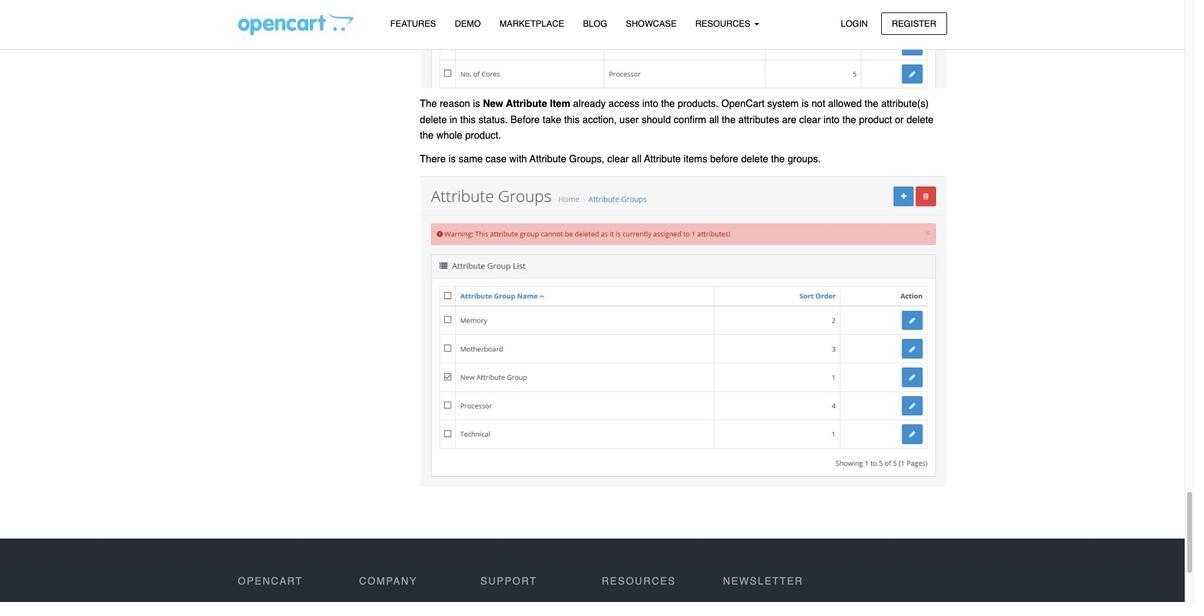 Task type: vqa. For each thing, say whether or not it's contained in the screenshot.
OpenCart within the already access into the products. OpenCart system is not allowed the attribute(s) delete in this status. Before take this acction, user should confirm all the attributes are clear into the product or delete the whole product.
yes



Task type: describe. For each thing, give the bounding box(es) containing it.
support
[[481, 576, 537, 587]]

login link
[[830, 12, 879, 35]]

1 horizontal spatial into
[[824, 114, 840, 125]]

the left groups.
[[771, 154, 785, 165]]

the down allowed
[[843, 114, 856, 125]]

reason
[[440, 98, 470, 110]]

attribute left items
[[644, 154, 681, 165]]

features link
[[381, 13, 445, 35]]

status.
[[479, 114, 508, 125]]

0 vertical spatial resources
[[695, 19, 753, 29]]

take
[[543, 114, 562, 125]]

delete for there is same case with attribute groups, clear all attribute items before delete the groups.
[[741, 154, 768, 165]]

2 horizontal spatial delete
[[907, 114, 934, 125]]

in
[[450, 114, 458, 125]]

are
[[782, 114, 797, 125]]

there is same case with attribute groups, clear all attribute items before delete the groups.
[[420, 154, 821, 165]]

company
[[359, 576, 418, 587]]

products.
[[678, 98, 719, 110]]

showcase
[[626, 19, 677, 29]]

blog
[[583, 19, 607, 29]]

case
[[486, 154, 507, 165]]

or
[[895, 114, 904, 125]]

opencart inside already access into the products. opencart system is not allowed the attribute(s) delete in this status. before take this acction, user should confirm all the attributes are clear into the product or delete the whole product.
[[722, 98, 765, 110]]

2 this from the left
[[564, 114, 580, 125]]

resources link
[[686, 13, 769, 35]]

system
[[767, 98, 799, 110]]

the
[[420, 98, 437, 110]]

the up product
[[865, 98, 879, 110]]

new
[[483, 98, 503, 110]]

before
[[511, 114, 540, 125]]

opencart - open source shopping cart solution image
[[238, 13, 353, 35]]

should
[[642, 114, 671, 125]]

the left whole
[[420, 130, 434, 141]]

0 horizontal spatial is
[[449, 154, 456, 165]]

blog link
[[574, 13, 617, 35]]

marketplace link
[[490, 13, 574, 35]]

attribute up before
[[506, 98, 547, 110]]

before
[[710, 154, 739, 165]]



Task type: locate. For each thing, give the bounding box(es) containing it.
0 horizontal spatial resources
[[602, 576, 676, 587]]

features
[[390, 19, 436, 29]]

0 horizontal spatial this
[[460, 114, 476, 125]]

1 horizontal spatial all
[[709, 114, 719, 125]]

delete right before
[[741, 154, 768, 165]]

groups.
[[788, 154, 821, 165]]

delete
[[420, 114, 447, 125], [907, 114, 934, 125], [741, 154, 768, 165]]

product
[[859, 114, 892, 125]]

not
[[812, 98, 826, 110]]

clear right the groups,
[[607, 154, 629, 165]]

attributes
[[739, 114, 779, 125]]

clear inside already access into the products. opencart system is not allowed the attribute(s) delete in this status. before take this acction, user should confirm all the attributes are clear into the product or delete the whole product.
[[799, 114, 821, 125]]

confirm
[[674, 114, 706, 125]]

login
[[841, 18, 868, 28]]

the left attributes
[[722, 114, 736, 125]]

attribute
[[506, 98, 547, 110], [530, 154, 566, 165], [644, 154, 681, 165]]

0 horizontal spatial all
[[632, 154, 642, 165]]

clear down "not"
[[799, 114, 821, 125]]

1 horizontal spatial resources
[[695, 19, 753, 29]]

allowed
[[828, 98, 862, 110]]

opencart
[[722, 98, 765, 110], [238, 576, 303, 587]]

0 horizontal spatial opencart
[[238, 576, 303, 587]]

item
[[550, 98, 571, 110]]

0 horizontal spatial into
[[642, 98, 658, 110]]

1 vertical spatial into
[[824, 114, 840, 125]]

0 vertical spatial clear
[[799, 114, 821, 125]]

1 horizontal spatial this
[[564, 114, 580, 125]]

all down 'products.'
[[709, 114, 719, 125]]

items
[[684, 154, 708, 165]]

marketplace
[[500, 19, 564, 29]]

there
[[420, 154, 446, 165]]

with
[[510, 154, 527, 165]]

1 horizontal spatial opencart
[[722, 98, 765, 110]]

user
[[620, 114, 639, 125]]

attribute groups delete error image
[[420, 176, 947, 488]]

delete right "or"
[[907, 114, 934, 125]]

acction,
[[583, 114, 617, 125]]

already access into the products. opencart system is not allowed the attribute(s) delete in this status. before take this acction, user should confirm all the attributes are clear into the product or delete the whole product.
[[420, 98, 934, 141]]

attributes delete error image
[[420, 0, 947, 89]]

newsletter
[[723, 576, 804, 587]]

all down user
[[632, 154, 642, 165]]

0 vertical spatial opencart
[[722, 98, 765, 110]]

all
[[709, 114, 719, 125], [632, 154, 642, 165]]

is left same
[[449, 154, 456, 165]]

attribute(s)
[[881, 98, 929, 110]]

this right in
[[460, 114, 476, 125]]

is inside already access into the products. opencart system is not allowed the attribute(s) delete in this status. before take this acction, user should confirm all the attributes are clear into the product or delete the whole product.
[[802, 98, 809, 110]]

this
[[460, 114, 476, 125], [564, 114, 580, 125]]

0 vertical spatial all
[[709, 114, 719, 125]]

1 vertical spatial clear
[[607, 154, 629, 165]]

delete for already access into the products. opencart system is not allowed the attribute(s) delete in this status. before take this acction, user should confirm all the attributes are clear into the product or delete the whole product.
[[420, 114, 447, 125]]

0 vertical spatial into
[[642, 98, 658, 110]]

is left "not"
[[802, 98, 809, 110]]

1 horizontal spatial clear
[[799, 114, 821, 125]]

1 horizontal spatial delete
[[741, 154, 768, 165]]

the reason is new attribute item
[[420, 98, 571, 110]]

product.
[[465, 130, 501, 141]]

1 vertical spatial resources
[[602, 576, 676, 587]]

the
[[661, 98, 675, 110], [865, 98, 879, 110], [722, 114, 736, 125], [843, 114, 856, 125], [420, 130, 434, 141], [771, 154, 785, 165]]

is left the new
[[473, 98, 480, 110]]

1 horizontal spatial is
[[473, 98, 480, 110]]

1 vertical spatial opencart
[[238, 576, 303, 587]]

showcase link
[[617, 13, 686, 35]]

2 horizontal spatial is
[[802, 98, 809, 110]]

attribute right with
[[530, 154, 566, 165]]

1 this from the left
[[460, 114, 476, 125]]

whole
[[436, 130, 463, 141]]

groups,
[[569, 154, 605, 165]]

this down item
[[564, 114, 580, 125]]

into down "not"
[[824, 114, 840, 125]]

all inside already access into the products. opencart system is not allowed the attribute(s) delete in this status. before take this acction, user should confirm all the attributes are clear into the product or delete the whole product.
[[709, 114, 719, 125]]

into up should
[[642, 98, 658, 110]]

already
[[573, 98, 606, 110]]

clear
[[799, 114, 821, 125], [607, 154, 629, 165]]

register link
[[881, 12, 947, 35]]

register
[[892, 18, 937, 28]]

the up should
[[661, 98, 675, 110]]

is
[[473, 98, 480, 110], [802, 98, 809, 110], [449, 154, 456, 165]]

resources
[[695, 19, 753, 29], [602, 576, 676, 587]]

access
[[609, 98, 640, 110]]

demo
[[455, 19, 481, 29]]

same
[[459, 154, 483, 165]]

demo link
[[445, 13, 490, 35]]

1 vertical spatial all
[[632, 154, 642, 165]]

0 horizontal spatial clear
[[607, 154, 629, 165]]

delete down the
[[420, 114, 447, 125]]

0 horizontal spatial delete
[[420, 114, 447, 125]]

into
[[642, 98, 658, 110], [824, 114, 840, 125]]



